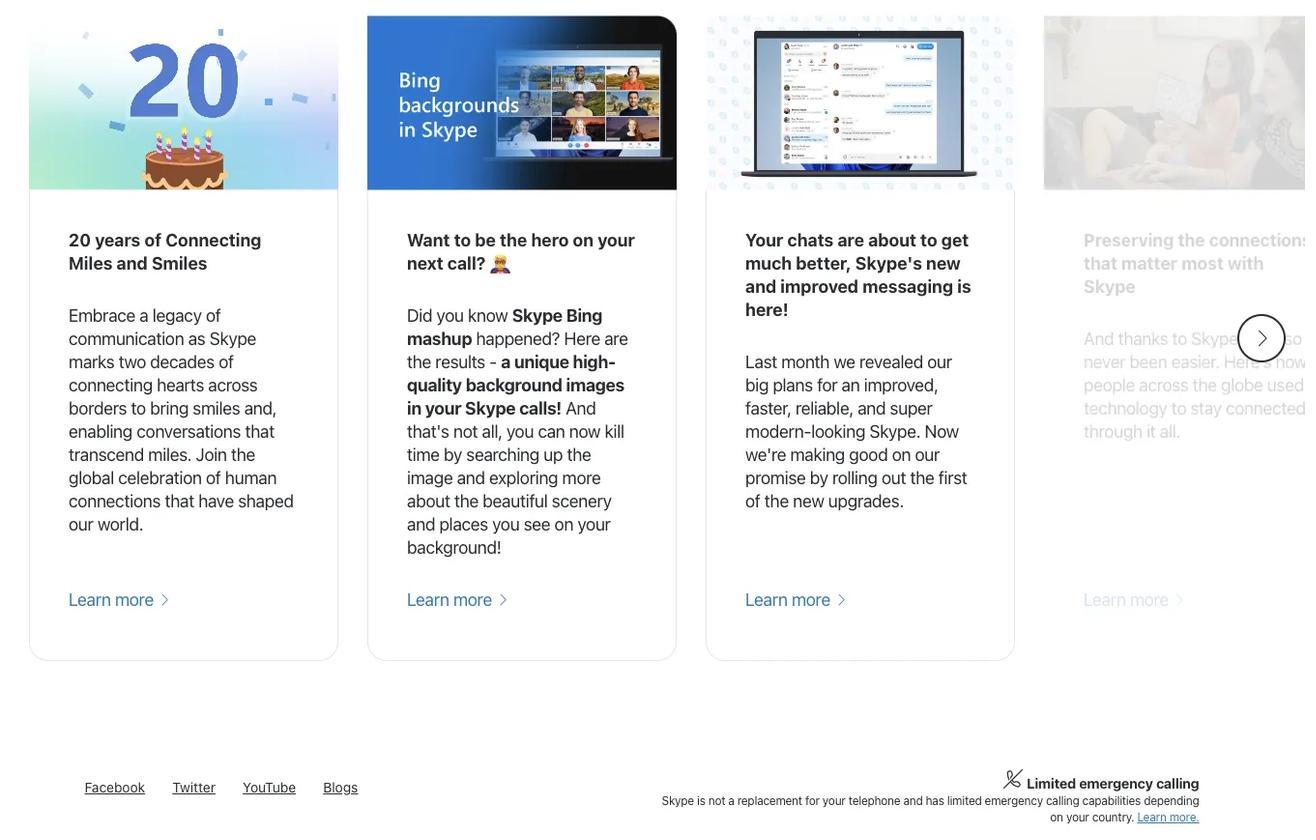 Task type: describe. For each thing, give the bounding box(es) containing it.
smiles
[[193, 398, 240, 418]]

learn more for last month we revealed our big plans for an improved, faster, reliable, and super modern-looking skype. now we're making good on our promise by rolling out the first of the new upgrades.
[[745, 589, 834, 610]]

smiles
[[152, 253, 207, 273]]

upgrades.
[[828, 490, 904, 511]]

decades
[[150, 351, 215, 372]]

results
[[435, 351, 485, 372]]

embrace
[[69, 305, 135, 326]]

be
[[475, 229, 496, 250]]

limited emergency calling skype is not a replacement for your telephone and has limited emergency calling capabilities depending on your country.
[[662, 775, 1199, 824]]

the inside happened? here are the results -
[[407, 351, 431, 372]]

the down now
[[567, 444, 591, 465]]

see
[[524, 514, 550, 534]]

making
[[790, 444, 845, 465]]

learn more. link
[[1137, 810, 1199, 824]]

about inside 'your chats are about to get much better, skype's new and improved messaging is here!'
[[868, 229, 916, 250]]

your inside a unique high- quality background images in your skype calls!
[[425, 398, 461, 418]]

world.
[[98, 514, 143, 534]]

in
[[407, 398, 421, 418]]

improved,
[[864, 374, 938, 395]]

limited
[[947, 794, 982, 807]]

connecting
[[165, 229, 261, 250]]

learn more link for did you know
[[407, 588, 508, 612]]

month
[[781, 351, 830, 372]]

depending
[[1144, 794, 1199, 807]]

messaging
[[863, 276, 953, 297]]

transcend
[[69, 444, 144, 465]]

learn more for embrace a legacy of communication as skype marks two decades of connecting hearts across borders to bring smiles and, enabling conversations that transcend miles. join the global celebration of human connections that have shaped our world.
[[69, 589, 158, 610]]

last
[[745, 351, 777, 372]]

new inside 'your chats are about to get much better, skype's new and improved messaging is here!'
[[926, 253, 961, 273]]

blogs link
[[323, 779, 358, 795]]

on inside and that's not all, you can now kill time by searching up the image and exploring more about the beautiful scenery and places you see on your background!
[[554, 514, 573, 534]]

1 vertical spatial calling
[[1046, 794, 1079, 807]]

join
[[196, 444, 227, 465]]

reliable,
[[796, 398, 853, 418]]

and inside limited emergency calling skype is not a replacement for your telephone and has limited emergency calling capabilities depending on your country.
[[903, 794, 923, 807]]

modern-
[[745, 421, 811, 442]]

🦸
[[490, 253, 507, 273]]

global
[[69, 467, 114, 488]]

bring
[[150, 398, 189, 418]]

to inside 'your chats are about to get much better, skype's new and improved messaging is here!'
[[920, 229, 937, 250]]

and,
[[244, 398, 277, 418]]

by inside and that's not all, you can now kill time by searching up the image and exploring more about the beautiful scenery and places you see on your background!
[[444, 444, 462, 465]]

1 vertical spatial you
[[507, 421, 534, 442]]

the right out
[[910, 467, 934, 488]]

searching
[[466, 444, 539, 465]]

20
[[69, 229, 91, 250]]

1 vertical spatial our
[[915, 444, 940, 465]]

more.
[[1169, 810, 1199, 824]]

have
[[198, 490, 234, 511]]

rolling
[[832, 467, 877, 488]]

learn more for did you know
[[407, 589, 496, 610]]

on inside last month we revealed our big plans for an improved, faster, reliable, and super modern-looking skype. now we're making good on our promise by rolling out the first of the new upgrades.
[[892, 444, 911, 465]]

learn more link for embrace a legacy of communication as skype marks two decades of connecting hearts across borders to bring smiles and, enabling conversations that transcend miles. join the global celebration of human connections that have shaped our world.
[[69, 588, 170, 612]]

revealed
[[859, 351, 923, 372]]

youtube
[[243, 779, 296, 795]]

did
[[407, 305, 432, 326]]

of inside 20 years of connecting miles and smiles
[[144, 229, 161, 250]]

images
[[566, 374, 625, 395]]

plans
[[773, 374, 813, 395]]

we
[[834, 351, 855, 372]]

time
[[407, 444, 440, 465]]

an
[[842, 374, 860, 395]]

new inside last month we revealed our big plans for an improved, faster, reliable, and super modern-looking skype. now we're making good on our promise by rolling out the first of the new upgrades.
[[793, 490, 824, 511]]

much
[[745, 253, 792, 273]]

0 vertical spatial that
[[245, 421, 274, 442]]

hearts
[[157, 374, 204, 395]]

2 vertical spatial you
[[492, 514, 520, 534]]

shaped
[[238, 490, 294, 511]]

and that's not all, you can now kill time by searching up the image and exploring more about the beautiful scenery and places you see on your background!
[[407, 398, 624, 558]]

replacement
[[737, 794, 802, 807]]

1 horizontal spatial calling
[[1156, 775, 1199, 792]]

the up places
[[454, 490, 479, 511]]

two
[[119, 351, 146, 372]]

is inside 'your chats are about to get much better, skype's new and improved messaging is here!'
[[957, 276, 971, 297]]

super
[[890, 398, 933, 418]]

better,
[[796, 253, 851, 273]]

skype inside a unique high- quality background images in your skype calls!
[[465, 398, 516, 418]]

1 horizontal spatial emergency
[[1079, 775, 1153, 792]]

first
[[939, 467, 967, 488]]

scenery
[[552, 490, 612, 511]]

enabling
[[69, 421, 132, 442]]

for inside limited emergency calling skype is not a replacement for your telephone and has limited emergency calling capabilities depending on your country.
[[805, 794, 820, 807]]

more for did you know
[[453, 589, 492, 610]]

picture of skype light stage call in progress with bing backgrounds and text bing backgrounds in skype. image
[[367, 16, 677, 190]]

on inside ​want to be the hero on your next call? 🦸
[[573, 229, 594, 250]]

your left telephone
[[823, 794, 846, 807]]

picture of skype logo and cake celebrating 20 years of skype image
[[29, 16, 338, 190]]

country.
[[1092, 810, 1134, 824]]

quality
[[407, 374, 462, 395]]

promise
[[745, 467, 806, 488]]

places
[[439, 514, 488, 534]]

the down promise in the bottom of the page
[[765, 490, 789, 511]]

learn for embrace a legacy of communication as skype marks two decades of connecting hearts across borders to bring smiles and, enabling conversations that transcend miles. join the global celebration of human connections that have shaped our world.
[[69, 589, 111, 610]]

a unique high- quality background images in your skype calls!
[[407, 351, 625, 418]]

the inside the "embrace a legacy of communication as skype marks two decades of connecting hearts across borders to bring smiles and, enabling conversations that transcend miles. join the global celebration of human connections that have shaped our world."
[[231, 444, 255, 465]]

here
[[564, 328, 600, 349]]

picture of skype modern message chat with side bar. image
[[706, 16, 1015, 190]]

years
[[95, 229, 140, 250]]

exploring
[[489, 467, 558, 488]]

legacy
[[152, 305, 202, 326]]

faster,
[[745, 398, 791, 418]]

can
[[538, 421, 565, 442]]



Task type: locate. For each thing, give the bounding box(es) containing it.
more
[[562, 467, 601, 488], [115, 589, 154, 610], [453, 589, 492, 610], [792, 589, 830, 610]]

as
[[188, 328, 205, 349]]

emergency down "limited"
[[985, 794, 1043, 807]]

0 vertical spatial about
[[868, 229, 916, 250]]

of up smiles
[[144, 229, 161, 250]]

2 learn more from the left
[[407, 589, 496, 610]]

20 years of connecting miles and smiles
[[69, 229, 261, 273]]

skype bing mashup
[[407, 305, 602, 349]]

3 learn more from the left
[[745, 589, 834, 610]]

0 vertical spatial are
[[838, 229, 864, 250]]

1 horizontal spatial by
[[810, 467, 828, 488]]

our inside the "embrace a legacy of communication as skype marks two decades of connecting hearts across borders to bring smiles and, enabling conversations that transcend miles. join the global celebration of human connections that have shaped our world."
[[69, 514, 93, 534]]

skype inside the "embrace a legacy of communication as skype marks two decades of connecting hearts across borders to bring smiles and, enabling conversations that transcend miles. join the global celebration of human connections that have shaped our world."
[[210, 328, 256, 349]]

0 horizontal spatial about
[[407, 490, 450, 511]]

looking
[[811, 421, 865, 442]]

1 horizontal spatial new
[[926, 253, 961, 273]]

0 vertical spatial calling
[[1156, 775, 1199, 792]]

calling up depending
[[1156, 775, 1199, 792]]

skype inside limited emergency calling skype is not a replacement for your telephone and has limited emergency calling capabilities depending on your country.
[[662, 794, 694, 807]]

​want
[[407, 229, 450, 250]]

skype up all,
[[465, 398, 516, 418]]

we're
[[745, 444, 786, 465]]

good
[[849, 444, 888, 465]]

and up here!
[[745, 276, 776, 297]]

unique
[[514, 351, 569, 372]]

1 horizontal spatial is
[[957, 276, 971, 297]]

1 learn more from the left
[[69, 589, 158, 610]]

0 horizontal spatial learn more link
[[69, 588, 170, 612]]

our
[[927, 351, 952, 372], [915, 444, 940, 465], [69, 514, 93, 534]]

know
[[468, 305, 508, 326]]

you up mashup
[[436, 305, 464, 326]]

skype inside skype bing mashup
[[512, 305, 563, 326]]

a up the communication
[[140, 305, 148, 326]]

2 horizontal spatial to
[[920, 229, 937, 250]]

not left all,
[[453, 421, 478, 442]]

your
[[745, 229, 783, 250]]

for inside last month we revealed our big plans for an improved, faster, reliable, and super modern-looking skype. now we're making good on our promise by rolling out the first of the new upgrades.
[[817, 374, 838, 395]]

on right see in the left bottom of the page
[[554, 514, 573, 534]]

for right replacement
[[805, 794, 820, 807]]

are up better,
[[838, 229, 864, 250]]

0 horizontal spatial calling
[[1046, 794, 1079, 807]]

0 vertical spatial emergency
[[1079, 775, 1153, 792]]

1 vertical spatial are
[[604, 328, 628, 349]]

1 vertical spatial for
[[805, 794, 820, 807]]

new down promise in the bottom of the page
[[793, 490, 824, 511]]

2 vertical spatial our
[[69, 514, 93, 534]]

on down "limited"
[[1050, 810, 1063, 824]]

communication
[[69, 328, 184, 349]]

not inside limited emergency calling skype is not a replacement for your telephone and has limited emergency calling capabilities depending on your country.
[[708, 794, 725, 807]]

skype
[[512, 305, 563, 326], [210, 328, 256, 349], [465, 398, 516, 418], [662, 794, 694, 807]]

1 learn more link from the left
[[69, 588, 170, 612]]

connecting
[[69, 374, 153, 395]]

has
[[926, 794, 944, 807]]

0 vertical spatial new
[[926, 253, 961, 273]]

1 horizontal spatial learn more link
[[407, 588, 508, 612]]

your left country.
[[1066, 810, 1089, 824]]

0 vertical spatial not
[[453, 421, 478, 442]]

facebook
[[85, 779, 145, 795]]

about down image
[[407, 490, 450, 511]]

emergency up capabilities
[[1079, 775, 1153, 792]]

1 horizontal spatial not
[[708, 794, 725, 807]]

improved
[[780, 276, 859, 297]]

1 vertical spatial by
[[810, 467, 828, 488]]

by down the making at the bottom
[[810, 467, 828, 488]]

are inside 'your chats are about to get much better, skype's new and improved messaging is here!'
[[838, 229, 864, 250]]

your chats are about to get much better, skype's new and improved messaging is here!
[[745, 229, 971, 320]]

that down and,
[[245, 421, 274, 442]]

and down 'searching'
[[457, 467, 485, 488]]

background
[[466, 374, 562, 395]]

are up high-
[[604, 328, 628, 349]]

0 horizontal spatial a
[[140, 305, 148, 326]]

blogs
[[323, 779, 358, 795]]

a left replacement
[[728, 794, 734, 807]]

0 horizontal spatial not
[[453, 421, 478, 442]]

on inside limited emergency calling skype is not a replacement for your telephone and has limited emergency calling capabilities depending on your country.
[[1050, 810, 1063, 824]]

learn
[[69, 589, 111, 610], [407, 589, 449, 610], [745, 589, 788, 610], [1137, 810, 1166, 824]]

conversations
[[137, 421, 241, 442]]

of up "across"
[[219, 351, 234, 372]]

0 horizontal spatial to
[[131, 398, 146, 418]]

big
[[745, 374, 769, 395]]

not
[[453, 421, 478, 442], [708, 794, 725, 807]]

happened? here are the results -
[[407, 328, 628, 372]]

a inside a unique high- quality background images in your skype calls!
[[501, 351, 510, 372]]

your down scenery
[[578, 514, 611, 534]]

to left get
[[920, 229, 937, 250]]

did you know
[[407, 305, 512, 326]]

skype.
[[869, 421, 921, 442]]

1 horizontal spatial learn more
[[407, 589, 496, 610]]

a right -
[[501, 351, 510, 372]]

and left has at the bottom right
[[903, 794, 923, 807]]

0 horizontal spatial learn more
[[69, 589, 158, 610]]

call?
[[447, 253, 486, 273]]

0 horizontal spatial is
[[697, 794, 705, 807]]

you down beautiful
[[492, 514, 520, 534]]

a inside limited emergency calling skype is not a replacement for your telephone and has limited emergency calling capabilities depending on your country.
[[728, 794, 734, 807]]

1 vertical spatial emergency
[[985, 794, 1043, 807]]

to inside the "embrace a legacy of communication as skype marks two decades of connecting hearts across borders to bring smiles and, enabling conversations that transcend miles. join the global celebration of human connections that have shaped our world."
[[131, 398, 146, 418]]

borders
[[69, 398, 127, 418]]

miles
[[69, 253, 113, 273]]

kill
[[605, 421, 624, 442]]

are for here
[[604, 328, 628, 349]]

of inside last month we revealed our big plans for an improved, faster, reliable, and super modern-looking skype. now we're making good on our promise by rolling out the first of the new upgrades.
[[745, 490, 760, 511]]

1 vertical spatial new
[[793, 490, 824, 511]]

learn for did you know
[[407, 589, 449, 610]]

1 vertical spatial is
[[697, 794, 705, 807]]

about
[[868, 229, 916, 250], [407, 490, 450, 511]]

2 learn more link from the left
[[407, 588, 508, 612]]

1 vertical spatial about
[[407, 490, 450, 511]]

and inside 20 years of connecting miles and smiles
[[117, 253, 148, 273]]

learn more.
[[1137, 810, 1199, 824]]

new down get
[[926, 253, 961, 273]]

2 vertical spatial a
[[728, 794, 734, 807]]

2 horizontal spatial a
[[728, 794, 734, 807]]

to inside ​want to be the hero on your next call? 🦸
[[454, 229, 471, 250]]

3 learn more link from the left
[[745, 588, 847, 612]]

is left replacement
[[697, 794, 705, 807]]

skype left replacement
[[662, 794, 694, 807]]

across
[[208, 374, 258, 395]]

chats
[[787, 229, 834, 250]]

here!
[[745, 299, 789, 320]]

your
[[598, 229, 635, 250], [425, 398, 461, 418], [578, 514, 611, 534], [823, 794, 846, 807], [1066, 810, 1089, 824]]

human
[[225, 467, 277, 488]]

mashup
[[407, 328, 472, 349]]

background!
[[407, 537, 501, 558]]

1 vertical spatial that
[[165, 490, 194, 511]]

are inside happened? here are the results -
[[604, 328, 628, 349]]

to left bring
[[131, 398, 146, 418]]

of down promise in the bottom of the page
[[745, 490, 760, 511]]

2 horizontal spatial learn more
[[745, 589, 834, 610]]

skype right "as" on the top of page
[[210, 328, 256, 349]]

image
[[407, 467, 453, 488]]

and inside last month we revealed our big plans for an improved, faster, reliable, and super modern-looking skype. now we're making good on our promise by rolling out the first of the new upgrades.
[[858, 398, 886, 418]]

learn more link for last month we revealed our big plans for an improved, faster, reliable, and super modern-looking skype. now we're making good on our promise by rolling out the first of the new upgrades.
[[745, 588, 847, 612]]

calls!
[[519, 398, 562, 418]]

0 vertical spatial a
[[140, 305, 148, 326]]

more for last month we revealed our big plans for an improved, faster, reliable, and super modern-looking skype. now we're making good on our promise by rolling out the first of the new upgrades.
[[792, 589, 830, 610]]

beautiful
[[483, 490, 548, 511]]

emergency
[[1079, 775, 1153, 792], [985, 794, 1043, 807]]

your right hero
[[598, 229, 635, 250]]

last month we revealed our big plans for an improved, faster, reliable, and super modern-looking skype. now we're making good on our promise by rolling out the first of the new upgrades.
[[745, 351, 967, 511]]

our left 'world.'
[[69, 514, 93, 534]]

0 vertical spatial for
[[817, 374, 838, 395]]

0 horizontal spatial new
[[793, 490, 824, 511]]

0 vertical spatial by
[[444, 444, 462, 465]]

happened?
[[476, 328, 560, 349]]

1 vertical spatial a
[[501, 351, 510, 372]]

your inside and that's not all, you can now kill time by searching up the image and exploring more about the beautiful scenery and places you see on your background!
[[578, 514, 611, 534]]

the up 🦸
[[500, 229, 527, 250]]

0 horizontal spatial are
[[604, 328, 628, 349]]

to
[[454, 229, 471, 250], [920, 229, 937, 250], [131, 398, 146, 418]]

now
[[925, 421, 959, 442]]

the inside ​want to be the hero on your next call? 🦸
[[500, 229, 527, 250]]

that down the "celebration" at the bottom left
[[165, 490, 194, 511]]

0 vertical spatial is
[[957, 276, 971, 297]]

up
[[544, 444, 563, 465]]

by inside last month we revealed our big plans for an improved, faster, reliable, and super modern-looking skype. now we're making good on our promise by rolling out the first of the new upgrades.
[[810, 467, 828, 488]]

1 vertical spatial not
[[708, 794, 725, 807]]

0 vertical spatial you
[[436, 305, 464, 326]]

for up reliable,
[[817, 374, 838, 395]]

0 vertical spatial our
[[927, 351, 952, 372]]

skype's
[[855, 253, 922, 273]]

and down years
[[117, 253, 148, 273]]

about up the skype's
[[868, 229, 916, 250]]

about inside and that's not all, you can now kill time by searching up the image and exploring more about the beautiful scenery and places you see on your background!
[[407, 490, 450, 511]]

capabilities
[[1082, 794, 1141, 807]]

hero
[[531, 229, 569, 250]]

and up "background!"
[[407, 514, 435, 534]]

calling down "limited"
[[1046, 794, 1079, 807]]

twitter link
[[172, 779, 216, 795]]

your down quality
[[425, 398, 461, 418]]

a inside the "embrace a legacy of communication as skype marks two decades of connecting hearts across borders to bring smiles and, enabling conversations that transcend miles. join the global celebration of human connections that have shaped our world."
[[140, 305, 148, 326]]

not inside and that's not all, you can now kill time by searching up the image and exploring more about the beautiful scenery and places you see on your background!
[[453, 421, 478, 442]]

limited
[[1027, 775, 1076, 792]]

celebration
[[118, 467, 202, 488]]

-
[[489, 351, 497, 372]]

all,
[[482, 421, 502, 442]]

1 horizontal spatial a
[[501, 351, 510, 372]]

1 horizontal spatial that
[[245, 421, 274, 442]]

out
[[882, 467, 906, 488]]

you right all,
[[507, 421, 534, 442]]

on right hero
[[573, 229, 594, 250]]

not left replacement
[[708, 794, 725, 807]]

of down join
[[206, 467, 221, 488]]

and down an
[[858, 398, 886, 418]]

a
[[140, 305, 148, 326], [501, 351, 510, 372], [728, 794, 734, 807]]

1 horizontal spatial are
[[838, 229, 864, 250]]

marks
[[69, 351, 114, 372]]

learn for last month we revealed our big plans for an improved, faster, reliable, and super modern-looking skype. now we're making good on our promise by rolling out the first of the new upgrades.
[[745, 589, 788, 610]]

on down skype. in the bottom right of the page
[[892, 444, 911, 465]]

0 horizontal spatial emergency
[[985, 794, 1043, 807]]

1 horizontal spatial to
[[454, 229, 471, 250]]

1 horizontal spatial about
[[868, 229, 916, 250]]

to left be
[[454, 229, 471, 250]]

learn more
[[69, 589, 158, 610], [407, 589, 496, 610], [745, 589, 834, 610]]

more inside and that's not all, you can now kill time by searching up the image and exploring more about the beautiful scenery and places you see on your background!
[[562, 467, 601, 488]]

your inside ​want to be the hero on your next call? 🦸
[[598, 229, 635, 250]]

our up improved,
[[927, 351, 952, 372]]

is inside limited emergency calling skype is not a replacement for your telephone and has limited emergency calling capabilities depending on your country.
[[697, 794, 705, 807]]

miles.
[[148, 444, 192, 465]]

the up quality
[[407, 351, 431, 372]]

0 horizontal spatial that
[[165, 490, 194, 511]]

telephone
[[848, 794, 900, 807]]

skype up happened?
[[512, 305, 563, 326]]

the up human at the bottom of the page
[[231, 444, 255, 465]]

by right time
[[444, 444, 462, 465]]

are for chats
[[838, 229, 864, 250]]

of right the 'legacy'
[[206, 305, 221, 326]]

our down now
[[915, 444, 940, 465]]

more for embrace a legacy of communication as skype marks two decades of connecting hearts across borders to bring smiles and, enabling conversations that transcend miles. join the global celebration of human connections that have shaped our world.
[[115, 589, 154, 610]]

is down get
[[957, 276, 971, 297]]

learn more link
[[69, 588, 170, 612], [407, 588, 508, 612], [745, 588, 847, 612]]

now
[[569, 421, 601, 442]]

embrace a legacy of communication as skype marks two decades of connecting hearts across borders to bring smiles and, enabling conversations that transcend miles. join the global celebration of human connections that have shaped our world.
[[69, 305, 294, 534]]

2 horizontal spatial learn more link
[[745, 588, 847, 612]]

0 horizontal spatial by
[[444, 444, 462, 465]]

and
[[566, 398, 596, 418]]

of
[[144, 229, 161, 250], [206, 305, 221, 326], [219, 351, 234, 372], [206, 467, 221, 488], [745, 490, 760, 511]]

facebook link
[[85, 779, 145, 795]]

and inside 'your chats are about to get much better, skype's new and improved messaging is here!'
[[745, 276, 776, 297]]



Task type: vqa. For each thing, say whether or not it's contained in the screenshot.
Skype inside the "limited emergency calling skype is not a replacement for your telephone and has limited emergency calling capabilities depending on your country."
yes



